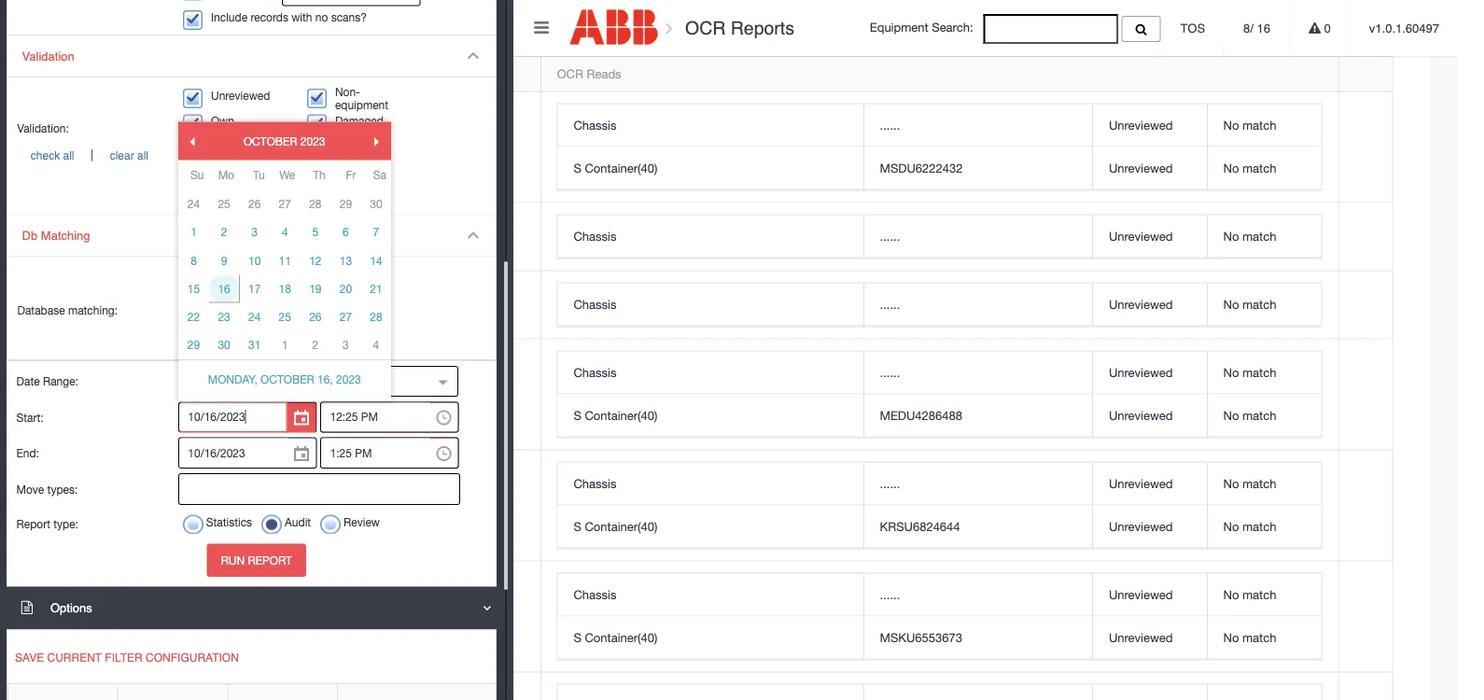 Task type: vqa. For each thing, say whether or not it's contained in the screenshot.
the "System"
no



Task type: locate. For each thing, give the bounding box(es) containing it.
26 down tu
[[248, 198, 261, 211]]

3 no match from the top
[[1224, 229, 1277, 243]]

1 s from the top
[[574, 160, 582, 175]]

ap20231016001774
[[79, 377, 189, 392]]

21 inside row
[[370, 282, 382, 295]]

no for msdu6222432 cell
[[1224, 160, 1239, 175]]

16 down ap20231016001775
[[129, 307, 142, 322]]

0 vertical spatial 29 link
[[331, 191, 361, 218]]

0 horizontal spatial 1 link
[[179, 219, 208, 246]]

0 horizontal spatial 28 link
[[301, 191, 330, 218]]

2 container(40) from the top
[[585, 408, 658, 423]]

move for move types:
[[16, 483, 44, 496]]

db matching
[[22, 229, 90, 243]]

16 for ap20231016001774 2023-10-16 13:24:16
[[129, 397, 142, 411]]

1 10- from the top
[[111, 149, 129, 164]]

2 date from the left
[[16, 375, 40, 388]]

2 exit from the top
[[417, 609, 442, 624]]

0 vertical spatial 26 link
[[240, 191, 269, 218]]

october left 16,
[[261, 373, 314, 386]]

4 s container(40) cell from the top
[[558, 617, 863, 660]]

2 link up 9
[[209, 219, 239, 246]]

1 exit from the top
[[417, 498, 442, 513]]

24 link up 31 at the left of the page
[[240, 303, 269, 330]]

0 horizontal spatial 27
[[279, 198, 291, 211]]

0 horizontal spatial 25 link
[[209, 191, 239, 218]]

22 cell
[[310, 271, 400, 339]]

grid
[[63, 57, 1393, 700], [178, 160, 392, 359]]

4 link down the 21 link
[[361, 331, 391, 358]]

1 no match cell from the top
[[1207, 104, 1322, 147]]

0 horizontal spatial 29
[[188, 338, 200, 351]]

25 link
[[209, 191, 239, 218], [270, 303, 300, 330]]

...... cell
[[863, 104, 1093, 147], [863, 215, 1093, 258], [863, 283, 1093, 326], [863, 352, 1093, 394], [863, 463, 1093, 506], [863, 574, 1093, 617]]

0 vertical spatial 1
[[191, 226, 197, 239]]

container(40) for msdu6222432
[[585, 160, 658, 175]]

0 vertical spatial 30
[[370, 198, 382, 211]]

1 vertical spatial 30
[[218, 338, 230, 351]]

1 horizontal spatial report
[[248, 554, 292, 567]]

row group for ap20231016001776 2023-10-16 13:24:54
[[558, 104, 1322, 190]]

move left types:
[[16, 483, 44, 496]]

30 up 7
[[370, 198, 382, 211]]

4 unreviewed cell from the top
[[1093, 283, 1207, 326]]

0 horizontal spatial ocr
[[557, 66, 583, 81]]

6 2023- from the top
[[79, 619, 111, 633]]

row containing ap20231016001777
[[63, 203, 1393, 271]]

8 no match from the top
[[1224, 519, 1277, 534]]

chassis cell
[[558, 104, 863, 147], [558, 215, 863, 258], [558, 283, 863, 326], [558, 352, 863, 394], [558, 463, 863, 506], [558, 574, 863, 617]]

exit cell for 25
[[400, 562, 541, 673]]

5 10- from the top
[[111, 508, 129, 522]]

5 unreviewed cell from the top
[[1093, 352, 1207, 394]]

unreviewed cell
[[1093, 104, 1207, 147], [1093, 147, 1207, 190], [1093, 215, 1207, 258], [1093, 283, 1207, 326], [1093, 352, 1207, 394], [1093, 394, 1207, 437], [1093, 463, 1207, 506], [1093, 506, 1207, 548], [1093, 574, 1207, 617], [1093, 617, 1207, 660]]

ap20231016001777
[[79, 219, 189, 234]]

1 horizontal spatial 27
[[340, 310, 352, 323]]

1 2023- from the top
[[79, 149, 111, 164]]

type
[[450, 66, 476, 81]]

0 vertical spatial 27
[[279, 198, 291, 211]]

s container(40) cell for medu4286488
[[558, 394, 863, 437]]

4 no match from the top
[[1224, 297, 1277, 311]]

None field
[[983, 14, 1118, 44], [179, 475, 202, 504], [983, 14, 1118, 44], [179, 475, 202, 504]]

matching:
[[68, 304, 118, 317]]

1 exit cell from the top
[[400, 450, 541, 562]]

4 chassis cell from the top
[[558, 352, 863, 394]]

22 down 15 link at left top
[[188, 310, 200, 323]]

ig3 cell
[[310, 339, 400, 450]]

2023- for 2023-10-16 13:24:31
[[79, 307, 111, 322]]

1 vertical spatial 29
[[188, 338, 200, 351]]

26 down 19 'link'
[[309, 310, 322, 323]]

s for krsu6824644
[[574, 519, 582, 534]]

24 down 17 link
[[248, 310, 261, 323]]

1 vertical spatial 2 link
[[301, 331, 330, 358]]

no match for ninth no match 'cell' from the top of the page
[[1224, 587, 1277, 602]]

report left type:
[[16, 518, 50, 531]]

21 for '21' cell
[[326, 498, 340, 513]]

3 ...... cell from the top
[[863, 283, 1093, 326]]

mo
[[218, 168, 234, 181]]

5 ...... cell from the top
[[863, 463, 1093, 506]]

1 horizontal spatial 4 link
[[361, 331, 391, 358]]

ocr inside row
[[557, 66, 583, 81]]

15 link
[[179, 275, 208, 302]]

27 down 'we'
[[279, 198, 291, 211]]

2023 left hold
[[300, 134, 325, 147]]

no match partial match match vessel match
[[208, 263, 257, 359]]

2 2023- from the top
[[79, 239, 111, 253]]

all down ap20231016001776
[[137, 149, 148, 162]]

cell
[[63, 92, 310, 203], [400, 92, 541, 203], [1338, 92, 1393, 203], [63, 203, 310, 271], [400, 203, 541, 271], [1338, 203, 1393, 271], [63, 271, 310, 339], [400, 271, 541, 339], [1338, 271, 1393, 339], [63, 339, 310, 450], [1338, 339, 1393, 450], [63, 450, 310, 562], [1338, 450, 1393, 562], [63, 562, 310, 673], [1338, 562, 1393, 673], [310, 673, 400, 700], [400, 673, 541, 700], [1338, 673, 1393, 700], [558, 685, 863, 700], [863, 685, 1093, 700], [1093, 685, 1207, 700], [1207, 685, 1322, 700]]

4 chassis from the top
[[574, 365, 617, 380]]

home link
[[66, 20, 128, 58]]

13:24:54
[[146, 149, 193, 164]]

unreviewed cell for msdu6222432 cell
[[1093, 147, 1207, 190]]

0 horizontal spatial 26
[[248, 198, 261, 211]]

no match cell
[[1207, 104, 1322, 147], [1207, 147, 1322, 190], [1207, 215, 1322, 258], [1207, 283, 1322, 326], [1207, 352, 1322, 394], [1207, 394, 1322, 437], [1207, 463, 1322, 506], [1207, 506, 1322, 548], [1207, 574, 1322, 617], [1207, 617, 1322, 660]]

10- down "ap20231016001777"
[[111, 239, 129, 253]]

report inside button
[[248, 554, 292, 567]]

warning image
[[1309, 22, 1321, 34]]

2023- for 2023-10-16 13:23:53
[[79, 619, 111, 633]]

container(40)
[[585, 160, 658, 175], [585, 408, 658, 423], [585, 519, 658, 534], [585, 630, 658, 645]]

16 inside ap20231016001776 2023-10-16 13:24:54
[[129, 149, 142, 164]]

0 horizontal spatial 3 link
[[240, 219, 269, 246]]

9 no match from the top
[[1224, 587, 1277, 602]]

2023
[[300, 134, 325, 147], [336, 373, 361, 386]]

include records with no scans?
[[211, 10, 367, 24]]

2 all from the left
[[137, 149, 148, 162]]

unreviewed cell for "msku6553673" cell
[[1093, 617, 1207, 660]]

6 10- from the top
[[111, 619, 129, 633]]

db matching menu item
[[7, 215, 496, 360]]

1 right 31 at the left of the page
[[282, 338, 288, 351]]

date left the range
[[231, 375, 254, 388]]

3 container(40) from the top
[[585, 519, 658, 534]]

row containing 22
[[179, 303, 391, 331]]

all
[[63, 149, 74, 162], [137, 149, 148, 162]]

krsu6824644 cell
[[863, 506, 1093, 548]]

16 for ap20231016001775 2023-10-16 13:24:31
[[129, 307, 142, 322]]

16 for ap20231016001772 2023-10-16 13:23:56
[[129, 508, 142, 522]]

6 unreviewed cell from the top
[[1093, 394, 1207, 437]]

4 for topmost 4 link
[[282, 226, 288, 239]]

19 link
[[301, 275, 330, 302]]

all right check
[[63, 149, 74, 162]]

0 horizontal spatial 28
[[309, 198, 322, 211]]

4 2023- from the top
[[79, 397, 111, 411]]

chassis cell for msdu6222432
[[558, 104, 863, 147]]

10- down ap20231016001775
[[111, 307, 129, 322]]

1 link right 31 link
[[270, 331, 300, 358]]

23 for 23 cell
[[326, 229, 340, 244]]

29 up 6 at the top left of the page
[[340, 198, 352, 211]]

1 s container(40) cell from the top
[[558, 147, 863, 190]]

ap20231016001777 2023-10-16 13:25:03
[[79, 219, 193, 253]]

matching
[[41, 229, 90, 243]]

2023 up ig3
[[336, 373, 361, 386]]

22 for 22 cell
[[326, 297, 340, 312]]

s container(40) for medu4286488
[[574, 408, 658, 423]]

row containing su
[[179, 160, 391, 190]]

1 s container(40) from the top
[[574, 160, 658, 175]]

30 link up 7
[[361, 191, 391, 218]]

26 link down tu
[[240, 191, 269, 218]]

6 ...... from the top
[[880, 587, 900, 602]]

2 up 16,
[[312, 338, 319, 351]]

5 2023- from the top
[[79, 508, 111, 522]]

exit cell for 21
[[400, 450, 541, 562]]

october
[[244, 134, 297, 147], [261, 373, 314, 386]]

16 down ap20231016001776
[[129, 149, 142, 164]]

24 down su
[[188, 198, 200, 211]]

0 vertical spatial 3 link
[[240, 219, 269, 246]]

su
[[190, 168, 204, 181]]

1 link up 8
[[179, 219, 208, 246]]

2 link up 16,
[[301, 331, 330, 358]]

check all link
[[17, 149, 88, 162]]

range
[[257, 375, 289, 388]]

october inside button
[[244, 134, 297, 147]]

unreviewed for the "......" cell for msdu6222432
[[1109, 118, 1173, 132]]

16,
[[317, 373, 333, 386]]

unreviewed for the "......" cell associated with msku6553673
[[1109, 587, 1173, 602]]

4 down the 21 link
[[373, 338, 379, 351]]

0 vertical spatial 21
[[370, 282, 382, 295]]

1 chassis from the top
[[574, 118, 617, 132]]

start:
[[16, 411, 44, 424]]

1 vertical spatial report
[[248, 554, 292, 567]]

8 link
[[179, 247, 208, 274]]

4 s container(40) from the top
[[574, 630, 658, 645]]

29 down 22 link
[[188, 338, 200, 351]]

11 link
[[270, 247, 300, 274]]

29 link up 6 at the top left of the page
[[331, 191, 361, 218]]

medu4286488
[[880, 408, 963, 423]]

2 exit cell from the top
[[400, 562, 541, 673]]

0 horizontal spatial reports
[[143, 30, 199, 44]]

25 cell for 13:23:53
[[310, 562, 400, 673]]

...... cell for medu4286488
[[863, 352, 1093, 394]]

3 link up 10
[[240, 219, 269, 246]]

16 down ap20231016001772
[[129, 508, 142, 522]]

24 link down su
[[179, 191, 208, 218]]

10- for 13:24:16
[[111, 397, 129, 411]]

21 inside cell
[[326, 498, 340, 513]]

16 inside 'ap20231016001775 2023-10-16 13:24:31'
[[129, 307, 142, 322]]

menu
[[7, 0, 497, 361]]

no match
[[1224, 118, 1277, 132], [1224, 160, 1277, 175], [1224, 229, 1277, 243], [1224, 297, 1277, 311], [1224, 365, 1277, 380], [1224, 408, 1277, 423], [1224, 476, 1277, 491], [1224, 519, 1277, 534], [1224, 587, 1277, 602], [1224, 630, 1277, 645]]

1 horizontal spatial move
[[417, 66, 447, 81]]

ig3
[[326, 387, 346, 402]]

21
[[370, 282, 382, 295], [326, 498, 340, 513]]

4 10- from the top
[[111, 397, 129, 411]]

1 chassis cell from the top
[[558, 104, 863, 147]]

6 chassis from the top
[[574, 587, 617, 602]]

5 ...... from the top
[[880, 476, 900, 491]]

9
[[221, 254, 227, 267]]

23 left 6 at the top left of the page
[[326, 229, 340, 244]]

28 up 5
[[309, 198, 322, 211]]

25
[[326, 140, 340, 154], [218, 198, 230, 211], [279, 310, 291, 323], [326, 609, 340, 624]]

8 no match cell from the top
[[1207, 506, 1322, 548]]

hold for review
[[335, 136, 375, 163]]

16 for ap20231016001771 2023-10-16 13:23:53
[[129, 619, 142, 633]]

1 horizontal spatial 29 link
[[331, 191, 361, 218]]

2 up 9
[[221, 226, 227, 239]]

container(40) for medu4286488
[[585, 408, 658, 423]]

5 chassis cell from the top
[[558, 463, 863, 506]]

exit cell
[[400, 450, 541, 562], [400, 562, 541, 673]]

1 horizontal spatial 28
[[370, 310, 382, 323]]

bars image
[[534, 19, 549, 36]]

0 vertical spatial exit
[[417, 498, 442, 513]]

run
[[221, 554, 245, 567]]

5 no match from the top
[[1224, 365, 1277, 380]]

row group
[[63, 92, 1393, 700], [558, 104, 1322, 190], [558, 352, 1322, 437], [558, 463, 1322, 548], [558, 574, 1322, 660]]

16 down ap20231016001774
[[129, 397, 142, 411]]

4 s from the top
[[574, 630, 582, 645]]

1 up 13:25:03
[[191, 226, 197, 239]]

28 for the right 28 link
[[370, 310, 382, 323]]

16 inside ap20231016001771 2023-10-16 13:23:53
[[129, 619, 142, 633]]

chassis for msku6553673
[[574, 587, 617, 602]]

25 link down 18 link
[[270, 303, 300, 330]]

22 inside cell
[[326, 297, 340, 312]]

1 for 1 "link" to the bottom
[[282, 338, 288, 351]]

move left type
[[417, 66, 447, 81]]

0 vertical spatial missed
[[335, 165, 371, 179]]

3 2023- from the top
[[79, 307, 111, 322]]

hold
[[335, 136, 359, 149]]

9 unreviewed cell from the top
[[1093, 574, 1207, 617]]

0
[[1321, 21, 1331, 35]]

0 horizontal spatial 30 link
[[209, 331, 239, 358]]

2 ...... cell from the top
[[863, 215, 1093, 258]]

......
[[880, 118, 900, 132], [880, 229, 900, 243], [880, 297, 900, 311], [880, 365, 900, 380], [880, 476, 900, 491], [880, 587, 900, 602]]

1 horizontal spatial 26 link
[[301, 303, 330, 330]]

exit for 21
[[417, 498, 442, 513]]

move inside row
[[417, 66, 447, 81]]

30 down match
[[218, 338, 230, 351]]

28 down the 21 link
[[370, 310, 382, 323]]

3 10- from the top
[[111, 307, 129, 322]]

1 unreviewed cell from the top
[[1093, 104, 1207, 147]]

2023- for 2023-10-16 13:24:16
[[79, 397, 111, 411]]

1
[[191, 226, 197, 239], [282, 338, 288, 351]]

1 vertical spatial 28 link
[[361, 303, 391, 330]]

16 inside the 'ap20231016001772 2023-10-16 13:23:56'
[[129, 508, 142, 522]]

26 link
[[240, 191, 269, 218], [301, 303, 330, 330]]

check all
[[31, 149, 74, 162]]

0 horizontal spatial move
[[16, 483, 44, 496]]

None text field
[[179, 403, 287, 431], [321, 403, 429, 431], [179, 438, 287, 467], [321, 438, 429, 467], [179, 403, 287, 431], [321, 403, 429, 431], [179, 438, 287, 467], [321, 438, 429, 467]]

search:
[[932, 20, 973, 35]]

0 horizontal spatial 22
[[188, 310, 200, 323]]

0 horizontal spatial 2023
[[300, 134, 325, 147]]

row
[[63, 57, 1393, 92], [63, 92, 1393, 203], [558, 104, 1322, 147], [558, 147, 1322, 190], [179, 160, 391, 190], [179, 190, 391, 218], [63, 203, 1393, 271], [558, 215, 1322, 258], [179, 218, 391, 246], [179, 246, 391, 274], [63, 271, 1393, 339], [179, 274, 391, 303], [558, 283, 1322, 326], [179, 303, 391, 331], [179, 331, 391, 359], [63, 339, 1393, 450], [558, 352, 1322, 394], [558, 394, 1322, 437], [63, 450, 1393, 562], [558, 463, 1322, 506], [558, 506, 1322, 548], [63, 562, 1393, 673], [558, 574, 1322, 617], [558, 617, 1322, 660], [63, 673, 1393, 700], [7, 684, 496, 700], [558, 685, 1322, 700]]

0 vertical spatial 28 link
[[301, 191, 330, 218]]

1 horizontal spatial 2023
[[336, 373, 361, 386]]

chassis for krsu6824644
[[574, 476, 617, 491]]

match for krsu6824644 cell
[[1243, 519, 1277, 534]]

10- inside the 'ap20231016001772 2023-10-16 13:23:56'
[[111, 508, 129, 522]]

unreviewed cell for the "......" cell for msdu6222432
[[1093, 104, 1207, 147]]

10-
[[111, 149, 129, 164], [111, 239, 129, 253], [111, 307, 129, 322], [111, 397, 129, 411], [111, 508, 129, 522], [111, 619, 129, 633]]

28 link down the 21 link
[[361, 303, 391, 330]]

10- down ap20231016001772
[[111, 508, 129, 522]]

ap20231016001772
[[79, 488, 189, 503]]

0 horizontal spatial 21
[[326, 498, 340, 513]]

1 vertical spatial 25 link
[[270, 303, 300, 330]]

entry cell
[[400, 339, 541, 450]]

22 down 20
[[326, 297, 340, 312]]

0 horizontal spatial 23
[[218, 310, 230, 323]]

match for the "......" cell for msdu6222432
[[1243, 118, 1277, 132]]

16 inside ap20231016001774 2023-10-16 13:24:16
[[129, 397, 142, 411]]

0 vertical spatial 1 link
[[179, 219, 208, 246]]

25 cell
[[310, 92, 400, 203], [310, 562, 400, 673]]

1 vertical spatial ocr
[[557, 66, 583, 81]]

22 link
[[179, 303, 208, 330]]

4 up 11
[[282, 226, 288, 239]]

1 horizontal spatial 22
[[326, 297, 340, 312]]

reports
[[731, 17, 795, 38], [143, 30, 199, 44]]

10- inside ap20231016001771 2023-10-16 13:23:53
[[111, 619, 129, 633]]

match for the "......" cell associated with msku6553673
[[1243, 587, 1277, 602]]

10- inside ap20231016001777 2023-10-16 13:25:03
[[111, 239, 129, 253]]

date range:
[[16, 375, 78, 388]]

unknown
[[335, 191, 383, 204]]

0 horizontal spatial 26 link
[[240, 191, 269, 218]]

0 horizontal spatial 3
[[251, 226, 258, 239]]

8 unreviewed cell from the top
[[1093, 506, 1207, 548]]

20 link
[[331, 275, 361, 302]]

3 s from the top
[[574, 519, 582, 534]]

chassis cell for msku6553673
[[558, 574, 863, 617]]

0 horizontal spatial 2 link
[[209, 219, 239, 246]]

16 down "ap20231016001777"
[[129, 239, 142, 253]]

1 vertical spatial october
[[261, 373, 314, 386]]

we
[[279, 168, 295, 181]]

7 unreviewed cell from the top
[[1093, 463, 1207, 506]]

unreviewed cell for the "......" cell related to krsu6824644
[[1093, 463, 1207, 506]]

1 vertical spatial 1
[[282, 338, 288, 351]]

1 horizontal spatial 1
[[282, 338, 288, 351]]

1 vertical spatial 27 link
[[331, 303, 361, 330]]

tab list
[[63, 20, 1430, 700]]

3 ...... from the top
[[880, 297, 900, 311]]

6 no match from the top
[[1224, 408, 1277, 423]]

2023- inside the 'ap20231016001772 2023-10-16 13:23:56'
[[79, 508, 111, 522]]

0 vertical spatial 30 link
[[361, 191, 391, 218]]

16 down ap20231016001771
[[129, 619, 142, 633]]

1 vertical spatial 25 cell
[[310, 562, 400, 673]]

no match for 3rd no match 'cell' from the bottom
[[1224, 519, 1277, 534]]

16 for ap20231016001776 2023-10-16 13:24:54
[[129, 149, 142, 164]]

2023- for 2023-10-16 13:24:54
[[79, 149, 111, 164]]

monday,
[[208, 373, 257, 386]]

0 vertical spatial 26
[[248, 198, 261, 211]]

no match for seventh no match 'cell' from the bottom of the page
[[1224, 297, 1277, 311]]

1 vertical spatial 4
[[373, 338, 379, 351]]

4 ...... cell from the top
[[863, 352, 1093, 394]]

2 25 cell from the top
[[310, 562, 400, 673]]

v1.0.1.60497 button
[[1351, 0, 1458, 56]]

10 unreviewed cell from the top
[[1093, 617, 1207, 660]]

1 25 cell from the top
[[310, 92, 400, 203]]

s container(40) cell for krsu6824644
[[558, 506, 863, 548]]

4 link up 11
[[270, 219, 300, 246]]

1 date from the left
[[231, 375, 254, 388]]

27 down 20 'link'
[[340, 310, 352, 323]]

1 all from the left
[[63, 149, 74, 162]]

6 chassis cell from the top
[[558, 574, 863, 617]]

1 vertical spatial move
[[16, 483, 44, 496]]

no for "msku6553673" cell
[[1224, 630, 1239, 645]]

match for "msku6553673" cell
[[1243, 630, 1277, 645]]

16 right 8/
[[1257, 21, 1271, 35]]

correct
[[211, 140, 248, 153]]

unreviewed for krsu6824644 cell
[[1109, 519, 1173, 534]]

0 vertical spatial 25 cell
[[310, 92, 400, 203]]

10- inside ap20231016001776 2023-10-16 13:24:54
[[111, 149, 129, 164]]

1 vertical spatial 21
[[326, 498, 340, 513]]

2023- inside ap20231016001771 2023-10-16 13:23:53
[[79, 619, 111, 633]]

27 link down 20 'link'
[[331, 303, 361, 330]]

2023- inside ap20231016001774 2023-10-16 13:24:16
[[79, 397, 111, 411]]

2 no match from the top
[[1224, 160, 1277, 175]]

row containing transaction
[[63, 57, 1393, 92]]

2023-
[[79, 149, 111, 164], [79, 239, 111, 253], [79, 307, 111, 322], [79, 397, 111, 411], [79, 508, 111, 522], [79, 619, 111, 633]]

1 vertical spatial 23
[[218, 310, 230, 323]]

1 vertical spatial 26 link
[[301, 303, 330, 330]]

10- inside 'ap20231016001775 2023-10-16 13:24:31'
[[111, 307, 129, 322]]

24 link
[[179, 191, 208, 218], [240, 303, 269, 330]]

0 vertical spatial 24 link
[[179, 191, 208, 218]]

0 horizontal spatial 4 link
[[270, 219, 300, 246]]

23 for 23 link
[[218, 310, 230, 323]]

23 up the vessel
[[218, 310, 230, 323]]

0 horizontal spatial date
[[16, 375, 40, 388]]

1 vertical spatial 28
[[370, 310, 382, 323]]

unreviewed cell for second the "......" cell
[[1093, 215, 1207, 258]]

row group for ap20231016001774 2023-10-16 13:24:16
[[558, 352, 1322, 437]]

1 horizontal spatial 24
[[248, 310, 261, 323]]

16 inside 'link'
[[218, 282, 230, 295]]

3 up 10
[[251, 226, 258, 239]]

match for the "......" cell related to krsu6824644
[[1243, 476, 1277, 491]]

1 horizontal spatial 3
[[343, 338, 349, 351]]

5 link
[[301, 219, 330, 246]]

end:
[[16, 446, 39, 459]]

missed down review
[[335, 165, 371, 179]]

26 link down 19 'link'
[[301, 303, 330, 330]]

no for medu4286488 cell
[[1224, 408, 1239, 423]]

26
[[248, 198, 261, 211], [309, 310, 322, 323]]

2 chassis from the top
[[574, 229, 617, 243]]

all for clear all
[[137, 149, 148, 162]]

1 vertical spatial 27
[[340, 310, 352, 323]]

october up tu
[[244, 134, 297, 147]]

s container(40) cell
[[558, 147, 863, 190], [558, 394, 863, 437], [558, 506, 863, 548], [558, 617, 863, 660]]

statistics
[[206, 516, 252, 529]]

1 ...... from the top
[[880, 118, 900, 132]]

missed down incorrect,
[[211, 201, 247, 214]]

10- down ap20231016001776
[[111, 149, 129, 164]]

0 vertical spatial 27 link
[[270, 191, 300, 218]]

28 link up 5
[[301, 191, 330, 218]]

0 horizontal spatial all
[[63, 149, 74, 162]]

10- inside ap20231016001774 2023-10-16 13:24:16
[[111, 397, 129, 411]]

2 10- from the top
[[111, 239, 129, 253]]

ap20231016001775
[[79, 288, 189, 302]]

5 chassis from the top
[[574, 476, 617, 491]]

no for the "......" cell for msdu6222432
[[1224, 118, 1239, 132]]

1 vertical spatial 3 link
[[331, 331, 361, 358]]

move
[[417, 66, 447, 81], [16, 483, 44, 496]]

3 s container(40) from the top
[[574, 519, 658, 534]]

grid containing transaction
[[63, 57, 1393, 700]]

2 s from the top
[[574, 408, 582, 423]]

3 s container(40) cell from the top
[[558, 506, 863, 548]]

fr
[[346, 168, 356, 181]]

7 no match from the top
[[1224, 476, 1277, 491]]

3 link up 16,
[[331, 331, 361, 358]]

1 horizontal spatial 23
[[326, 229, 340, 244]]

1 horizontal spatial ocr
[[685, 17, 726, 38]]

ap20231016001771 2023-10-16 13:23:53
[[79, 600, 193, 633]]

2023- inside ap20231016001776 2023-10-16 13:24:54
[[79, 149, 111, 164]]

1 vertical spatial missed
[[211, 201, 247, 214]]

container(40) for msku6553673
[[585, 630, 658, 645]]

25 link down mo
[[209, 191, 239, 218]]

10 no match from the top
[[1224, 630, 1277, 645]]

0 horizontal spatial 24
[[188, 198, 200, 211]]

3 unreviewed cell from the top
[[1093, 215, 1207, 258]]

unreviewed for msdu6222432 cell
[[1109, 160, 1173, 175]]

chassis for medu4286488
[[574, 365, 617, 380]]

23 link
[[209, 303, 239, 330]]

6 ...... cell from the top
[[863, 574, 1093, 617]]

unreviewed cell for fourth the "......" cell from the bottom of the tab list containing home
[[1093, 283, 1207, 326]]

30 link down match
[[209, 331, 239, 358]]

0 vertical spatial 23
[[326, 229, 340, 244]]

msdu6222432
[[880, 160, 963, 175]]

tu
[[253, 168, 265, 181]]

move for move type
[[417, 66, 447, 81]]

17 link
[[240, 275, 269, 302]]

unreviewed for second the "......" cell
[[1109, 229, 1173, 243]]

2 s container(40) from the top
[[574, 408, 658, 423]]

0 horizontal spatial 27 link
[[270, 191, 300, 218]]

no for krsu6824644 cell
[[1224, 519, 1239, 534]]

msdu6222432 cell
[[863, 147, 1093, 190]]

chassis for msdu6222432
[[574, 118, 617, 132]]

1 ...... cell from the top
[[863, 104, 1093, 147]]

29 link down 22 link
[[179, 331, 208, 358]]

16 down 9 link
[[218, 282, 230, 295]]

2 unreviewed cell from the top
[[1093, 147, 1207, 190]]

16 inside ap20231016001777 2023-10-16 13:25:03
[[129, 239, 142, 253]]

23 inside cell
[[326, 229, 340, 244]]

include
[[211, 10, 248, 24]]

1 vertical spatial 30 link
[[209, 331, 239, 358]]

10- down ap20231016001771
[[111, 619, 129, 633]]

9 link
[[209, 247, 239, 274]]

unreviewed for "msku6553673" cell
[[1109, 630, 1173, 645]]

10- down ap20231016001774
[[111, 397, 129, 411]]

1 no match from the top
[[1224, 118, 1277, 132]]

chassis
[[574, 118, 617, 132], [574, 229, 617, 243], [574, 297, 617, 311], [574, 365, 617, 380], [574, 476, 617, 491], [574, 587, 617, 602]]

2023- inside 'ap20231016001775 2023-10-16 13:24:31'
[[79, 307, 111, 322]]

4 container(40) from the top
[[585, 630, 658, 645]]

1 horizontal spatial date
[[231, 375, 254, 388]]

0 vertical spatial ocr
[[685, 17, 726, 38]]

cell containing ap20231016001777
[[63, 203, 310, 271]]

10- for 13:23:56
[[111, 508, 129, 522]]

2023- inside ap20231016001777 2023-10-16 13:25:03
[[79, 239, 111, 253]]

2 s container(40) cell from the top
[[558, 394, 863, 437]]

0 vertical spatial 24
[[188, 198, 200, 211]]

s container(40) for msdu6222432
[[574, 160, 658, 175]]

1 horizontal spatial reports
[[731, 17, 795, 38]]

0 horizontal spatial missed
[[211, 201, 247, 214]]

0 horizontal spatial 2
[[221, 226, 227, 239]]

review
[[344, 516, 380, 529]]

3 up ig3
[[343, 338, 349, 351]]

row containing 1
[[179, 218, 391, 246]]

1 container(40) from the top
[[585, 160, 658, 175]]

2
[[221, 226, 227, 239], [312, 338, 319, 351]]

11
[[279, 254, 291, 267]]

9 no match cell from the top
[[1207, 574, 1322, 617]]

1 vertical spatial 26
[[309, 310, 322, 323]]

19
[[309, 282, 322, 295]]

31 link
[[240, 331, 269, 358]]

report right run
[[248, 554, 292, 567]]

date left 'range:'
[[16, 375, 40, 388]]

equipment search:
[[870, 20, 983, 35]]

4 ...... from the top
[[880, 365, 900, 380]]

27 link down 'we'
[[270, 191, 300, 218]]

1 horizontal spatial 3 link
[[331, 331, 361, 358]]

1 link
[[179, 219, 208, 246], [270, 331, 300, 358]]

0 horizontal spatial report
[[16, 518, 50, 531]]

0 vertical spatial 4
[[282, 226, 288, 239]]



Task type: describe. For each thing, give the bounding box(es) containing it.
unreviewed for medu4286488 cell
[[1109, 408, 1173, 423]]

4 for bottom 4 link
[[373, 338, 379, 351]]

october 2023 button
[[213, 122, 356, 160]]

tos
[[1181, 21, 1205, 35]]

8
[[191, 254, 197, 267]]

custom
[[188, 375, 227, 388]]

unreviewed for fourth the "......" cell from the bottom of the tab list containing home
[[1109, 297, 1173, 311]]

unreviewed inside validation menu item
[[211, 89, 270, 102]]

unreviewed cell for krsu6824644 cell
[[1093, 506, 1207, 548]]

ap20231016001776
[[79, 130, 189, 144]]

1 for leftmost 1 "link"
[[191, 226, 197, 239]]

clear
[[110, 149, 134, 162]]

20
[[340, 282, 352, 295]]

no match for 3rd no match 'cell'
[[1224, 229, 1277, 243]]

1 horizontal spatial 24 link
[[240, 303, 269, 330]]

ocr reports
[[680, 17, 795, 38]]

no match for 5th no match 'cell' from the top
[[1224, 365, 1277, 380]]

tos button
[[1162, 0, 1224, 56]]

unreviewed cell for the "......" cell for medu4286488
[[1093, 352, 1207, 394]]

clear all
[[110, 149, 148, 162]]

damaged
[[335, 114, 384, 127]]

...... for msku6553673
[[880, 587, 900, 602]]

grid inside tab list
[[63, 57, 1393, 700]]

chassis cell for krsu6824644
[[558, 463, 863, 506]]

non-
[[335, 85, 360, 98]]

v1.0.1.60497
[[1369, 21, 1440, 35]]

msku6553673 cell
[[863, 617, 1093, 660]]

monday, october 16, 2023 link
[[173, 360, 396, 399]]

7 no match cell from the top
[[1207, 463, 1322, 506]]

no for fourth the "......" cell from the bottom of the tab list containing home
[[1224, 297, 1239, 311]]

database matching:
[[17, 304, 118, 317]]

no match for sixth no match 'cell'
[[1224, 408, 1277, 423]]

24 for right 24 link
[[248, 310, 261, 323]]

6 no match cell from the top
[[1207, 394, 1322, 437]]

medu4286488 cell
[[863, 394, 1093, 437]]

1 horizontal spatial missed
[[335, 165, 371, 179]]

db
[[22, 229, 38, 243]]

30 for 30 link to the right
[[370, 198, 382, 211]]

10- for 13:24:31
[[111, 307, 129, 322]]

1 vertical spatial 2023
[[336, 373, 361, 386]]

for
[[362, 136, 375, 149]]

match
[[208, 312, 240, 325]]

with
[[291, 10, 312, 24]]

no for the "......" cell for medu4286488
[[1224, 365, 1239, 380]]

review
[[335, 150, 367, 163]]

match for medu4286488 cell
[[1243, 408, 1277, 423]]

13:23:56
[[146, 508, 193, 522]]

10- for 13:24:54
[[111, 149, 129, 164]]

15
[[188, 282, 200, 295]]

0 button
[[1290, 0, 1350, 56]]

s for msku6553673
[[574, 630, 582, 645]]

2023- for 2023-10-16 13:25:03
[[79, 239, 111, 253]]

22 for 22 link
[[188, 310, 200, 323]]

...... for medu4286488
[[880, 365, 900, 380]]

21 for the 21 link
[[370, 282, 382, 295]]

s for medu4286488
[[574, 408, 582, 423]]

cell containing ap20231016001772
[[63, 450, 310, 562]]

ap20231016001774 2023-10-16 13:24:16
[[79, 377, 193, 411]]

non- equipment
[[335, 85, 388, 111]]

1 horizontal spatial 30 link
[[361, 191, 391, 218]]

transaction
[[79, 66, 142, 81]]

monday, october 16, 2023
[[208, 373, 361, 386]]

1 horizontal spatial 28 link
[[361, 303, 391, 330]]

2 chassis cell from the top
[[558, 215, 863, 258]]

all for check all
[[63, 149, 74, 162]]

14
[[370, 254, 382, 267]]

14 link
[[361, 247, 391, 274]]

s container(40) for msku6553673
[[574, 630, 658, 645]]

1 vertical spatial 4 link
[[361, 331, 391, 358]]

ocr reads
[[557, 66, 621, 81]]

s container(40) for krsu6824644
[[574, 519, 658, 534]]

13:25:03
[[146, 239, 193, 253]]

no for second the "......" cell
[[1224, 229, 1239, 243]]

chassis cell for medu4286488
[[558, 352, 863, 394]]

types:
[[47, 483, 78, 496]]

october 2023
[[244, 134, 325, 147]]

10
[[248, 254, 261, 267]]

reports link
[[130, 20, 212, 58]]

2 ...... from the top
[[880, 229, 900, 243]]

10 no match cell from the top
[[1207, 617, 1322, 660]]

ocr for ocr reports
[[685, 17, 726, 38]]

row containing 29
[[179, 331, 391, 359]]

report type:
[[16, 518, 78, 531]]

0 vertical spatial 25 link
[[209, 191, 239, 218]]

4 no match cell from the top
[[1207, 283, 1322, 326]]

0 vertical spatial 29
[[340, 198, 352, 211]]

no match for seventh no match 'cell'
[[1224, 476, 1277, 491]]

match for msdu6222432 cell
[[1243, 160, 1277, 175]]

2023 inside button
[[300, 134, 325, 147]]

unreviewed cell for medu4286488 cell
[[1093, 394, 1207, 437]]

reads
[[587, 66, 621, 81]]

ap20231016001776 2023-10-16 13:24:54
[[79, 130, 193, 164]]

match for second the "......" cell
[[1243, 229, 1277, 243]]

7
[[373, 226, 379, 239]]

database
[[17, 304, 65, 317]]

16 link
[[209, 275, 239, 302]]

13:24:31
[[146, 307, 193, 322]]

no for the "......" cell associated with msku6553673
[[1224, 587, 1239, 602]]

match for the "......" cell for medu4286488
[[1243, 365, 1277, 380]]

1 horizontal spatial 27 link
[[331, 303, 361, 330]]

24 for leftmost 24 link
[[188, 198, 200, 211]]

no
[[315, 10, 328, 24]]

home
[[79, 30, 115, 44]]

equipment
[[335, 98, 388, 111]]

3 no match cell from the top
[[1207, 215, 1322, 258]]

row group for ap20231016001772 2023-10-16 13:23:56
[[558, 463, 1322, 548]]

row containing ap20231016001775
[[63, 271, 1393, 339]]

tab list containing home
[[63, 20, 1430, 700]]

8/
[[1244, 21, 1254, 35]]

1 vertical spatial 1 link
[[270, 331, 300, 358]]

no for the "......" cell related to krsu6824644
[[1224, 476, 1239, 491]]

0 vertical spatial 2
[[221, 226, 227, 239]]

equipment
[[870, 20, 929, 35]]

0 vertical spatial report
[[16, 518, 50, 531]]

row group for ap20231016001771 2023-10-16 13:23:53
[[558, 574, 1322, 660]]

db matching link
[[7, 215, 496, 257]]

3 chassis cell from the top
[[558, 283, 863, 326]]

move type
[[417, 66, 476, 81]]

cell containing ap20231016001771
[[63, 562, 310, 673]]

cell containing ap20231016001775
[[63, 271, 310, 339]]

...... cell for msku6553673
[[863, 574, 1093, 617]]

1 horizontal spatial 25 link
[[270, 303, 300, 330]]

incorrect
[[211, 165, 255, 179]]

incorrect,
[[211, 187, 258, 200]]

no match for tenth no match 'cell' from the bottom
[[1224, 118, 1277, 132]]

10- for 13:25:03
[[111, 239, 129, 253]]

18 link
[[270, 275, 300, 302]]

no match for 9th no match 'cell' from the bottom
[[1224, 160, 1277, 175]]

unreviewed for the "......" cell related to krsu6824644
[[1109, 476, 1173, 491]]

3 for bottommost 3 link
[[343, 338, 349, 351]]

sa
[[373, 168, 386, 181]]

custom date range
[[188, 375, 289, 388]]

row containing 15
[[179, 274, 391, 303]]

2023- for 2023-10-16 13:23:56
[[79, 508, 111, 522]]

...... for krsu6824644
[[880, 476, 900, 491]]

row containing 24
[[179, 190, 391, 218]]

validation menu item
[[7, 36, 496, 215]]

1 vertical spatial 2
[[312, 338, 319, 351]]

21 cell
[[310, 450, 400, 562]]

exit for 25
[[417, 609, 442, 624]]

clear all link
[[96, 149, 162, 162]]

23 cell
[[310, 203, 400, 271]]

row containing 8
[[179, 246, 391, 274]]

run report
[[221, 554, 292, 567]]

1 vertical spatial 29 link
[[179, 331, 208, 358]]

3 chassis from the top
[[574, 297, 617, 311]]

run report button
[[207, 544, 306, 577]]

27 for the 27 link to the right
[[340, 310, 352, 323]]

cell containing ap20231016001774
[[63, 339, 310, 450]]

entry
[[417, 387, 456, 402]]

30 for bottom 30 link
[[218, 338, 230, 351]]

s container(40) cell for msdu6222432
[[558, 147, 863, 190]]

ap20231016001775 2023-10-16 13:24:31
[[79, 288, 193, 322]]

reports inside tab list
[[143, 30, 199, 44]]

search image
[[1136, 23, 1147, 35]]

cell containing ap20231016001776
[[63, 92, 310, 203]]

own
[[211, 114, 234, 127]]

ocr for ocr reads
[[557, 66, 583, 81]]

range:
[[43, 375, 78, 388]]

ap20231016001771
[[79, 600, 189, 614]]

17
[[248, 282, 261, 295]]

27 for the 27 link to the top
[[279, 198, 291, 211]]

scans?
[[331, 10, 367, 24]]

28 for topmost 28 link
[[309, 198, 322, 211]]

krsu6824644
[[880, 519, 960, 534]]

18
[[279, 282, 291, 295]]

6 link
[[331, 219, 361, 246]]

incorrect, missed
[[211, 187, 258, 214]]

10- for 13:23:53
[[111, 619, 129, 633]]

1 horizontal spatial 2 link
[[301, 331, 330, 358]]

records
[[251, 10, 288, 24]]

0 vertical spatial 2 link
[[209, 219, 239, 246]]

16 inside "dropdown button"
[[1257, 21, 1271, 35]]

0 horizontal spatial 24 link
[[179, 191, 208, 218]]

5 no match cell from the top
[[1207, 352, 1322, 394]]

|
[[88, 147, 96, 160]]

unreviewed cell for the "......" cell associated with msku6553673
[[1093, 574, 1207, 617]]

s for msdu6222432
[[574, 160, 582, 175]]

validation link
[[7, 36, 496, 78]]

2 no match cell from the top
[[1207, 147, 1322, 190]]

no match for tenth no match 'cell' from the top
[[1224, 630, 1277, 645]]

31
[[248, 338, 261, 351]]

grid containing su
[[178, 160, 392, 359]]

unreviewed for the "......" cell for medu4286488
[[1109, 365, 1173, 380]]

0 vertical spatial 4 link
[[270, 219, 300, 246]]

audit
[[285, 516, 311, 529]]

container(40) for krsu6824644
[[585, 519, 658, 534]]

missed inside incorrect, missed
[[211, 201, 247, 214]]

type:
[[53, 518, 78, 531]]

menu containing validation
[[7, 0, 497, 361]]

no inside no match partial match match vessel match
[[208, 263, 223, 276]]



